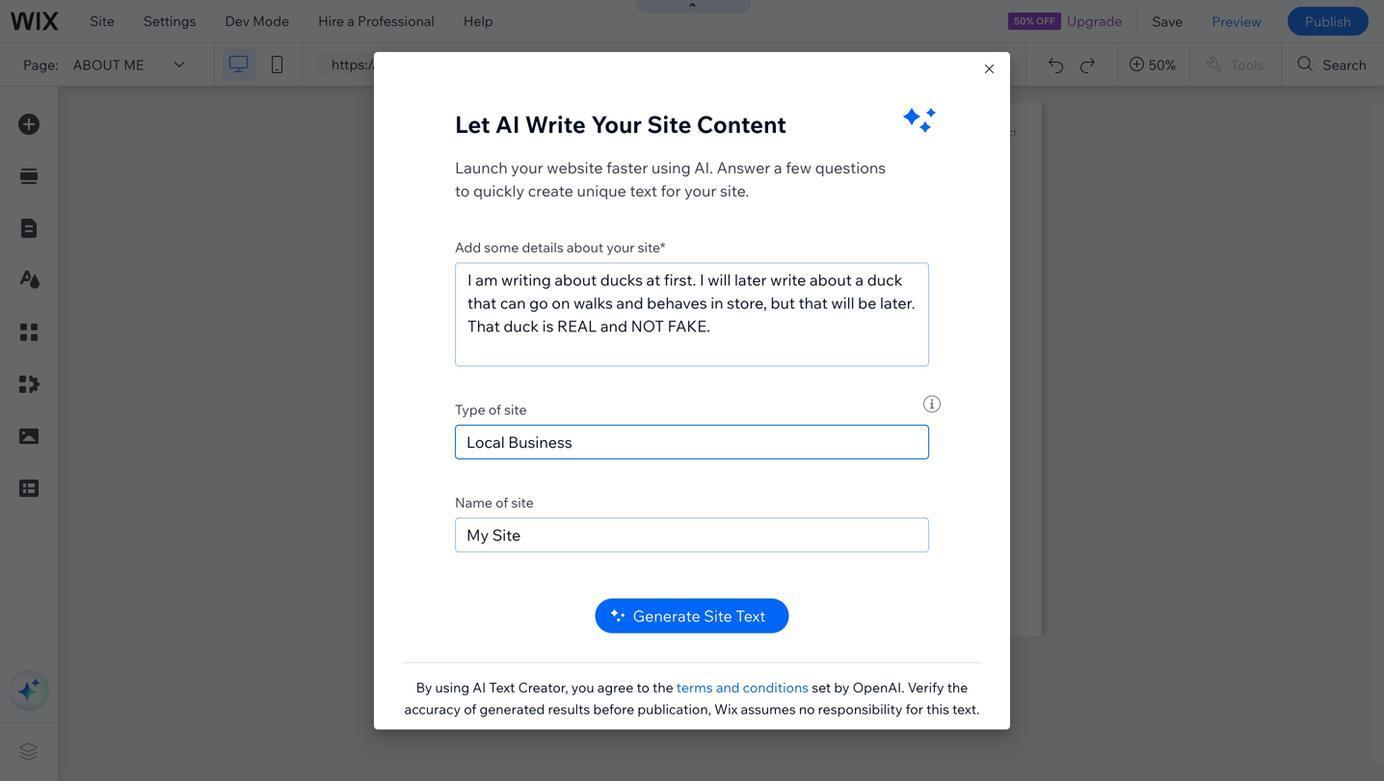 Task type: describe. For each thing, give the bounding box(es) containing it.
launch
[[455, 158, 508, 177]]

search button
[[1282, 43, 1384, 86]]

for for this
[[906, 701, 923, 718]]

for for your
[[661, 181, 681, 200]]

settings
[[143, 13, 196, 29]]

by using ai text creator, you agree to the terms and conditions
[[416, 679, 809, 696]]

save button
[[1138, 0, 1198, 42]]

dev
[[225, 13, 250, 29]]

write
[[525, 110, 586, 139]]

0 horizontal spatial using
[[435, 679, 470, 696]]

type
[[455, 401, 486, 418]]

details
[[522, 239, 564, 256]]

site*
[[638, 239, 666, 256]]

of for type
[[489, 401, 501, 418]]

answer
[[717, 158, 771, 177]]

me
[[124, 56, 144, 73]]

upgrade
[[1067, 13, 1122, 29]]

the inside set by openai. verify the accuracy of generated results before publication, wix assumes no responsibility for this text.
[[947, 679, 968, 696]]

add some details about your site*
[[455, 239, 666, 256]]

site for name of site
[[511, 494, 534, 511]]

save
[[1152, 13, 1183, 30]]

terms
[[677, 679, 713, 696]]

about
[[567, 239, 604, 256]]

faster
[[606, 158, 648, 177]]

by
[[416, 679, 432, 696]]

by
[[834, 679, 850, 696]]

hire a professional
[[318, 13, 435, 29]]

ai.
[[694, 158, 713, 177]]

search
[[1323, 56, 1367, 73]]

text
[[630, 181, 657, 200]]

hire
[[318, 13, 344, 29]]

1 the from the left
[[653, 679, 673, 696]]

questions
[[815, 158, 886, 177]]

text inside button
[[736, 607, 766, 626]]

your
[[591, 110, 642, 139]]

50% for 50%
[[1149, 56, 1176, 73]]

0 horizontal spatial text
[[489, 679, 515, 696]]

generate
[[633, 607, 701, 626]]

Fluffy Tails text field
[[455, 518, 929, 553]]

https://www.wix.com/mysite
[[332, 56, 508, 73]]

2 vertical spatial your
[[607, 239, 635, 256]]

openai.
[[853, 679, 905, 696]]

agree
[[597, 679, 634, 696]]

some
[[484, 239, 519, 256]]

content
[[697, 110, 787, 139]]

text.
[[953, 701, 980, 718]]

50% button
[[1118, 43, 1189, 86]]

verify
[[908, 679, 944, 696]]

you
[[571, 679, 594, 696]]



Task type: vqa. For each thing, say whether or not it's contained in the screenshot.
the Premium Site Required
no



Task type: locate. For each thing, give the bounding box(es) containing it.
1 vertical spatial site
[[647, 110, 692, 139]]

using inside "launch your website faster using ai. answer a few questions to quickly create unique text for your site."
[[652, 158, 691, 177]]

no
[[799, 701, 815, 718]]

about me
[[73, 56, 144, 73]]

0 horizontal spatial your
[[511, 158, 543, 177]]

to inside "launch your website faster using ai. answer a few questions to quickly create unique text for your site."
[[455, 181, 470, 200]]

for right text on the left top of the page
[[661, 181, 681, 200]]

site
[[90, 13, 115, 29], [647, 110, 692, 139], [704, 607, 732, 626]]

using
[[652, 158, 691, 177], [435, 679, 470, 696]]

generate site text button
[[595, 599, 789, 634]]

1 vertical spatial for
[[906, 701, 923, 718]]

0 vertical spatial text
[[736, 607, 766, 626]]

publish button
[[1288, 7, 1369, 36]]

help
[[464, 13, 493, 29]]

site up about
[[90, 13, 115, 29]]

assumes
[[741, 701, 796, 718]]

responsibility
[[818, 701, 903, 718]]

let ai write your site content
[[455, 110, 787, 139]]

50%
[[1014, 15, 1034, 27], [1149, 56, 1176, 73]]

0 vertical spatial 50%
[[1014, 15, 1034, 27]]

0 horizontal spatial to
[[455, 181, 470, 200]]

of inside set by openai. verify the accuracy of generated results before publication, wix assumes no responsibility for this text.
[[464, 701, 476, 718]]

site.
[[720, 181, 749, 200]]

site right your
[[647, 110, 692, 139]]

1 vertical spatial of
[[496, 494, 508, 511]]

1 horizontal spatial text
[[736, 607, 766, 626]]

50% for 50% off
[[1014, 15, 1034, 27]]

0 vertical spatial your
[[511, 158, 543, 177]]

site right type
[[504, 401, 527, 418]]

2 vertical spatial of
[[464, 701, 476, 718]]

publish
[[1305, 13, 1351, 30]]

generated
[[480, 701, 545, 718]]

the up text.
[[947, 679, 968, 696]]

results
[[548, 701, 590, 718]]

0 vertical spatial a
[[347, 13, 355, 29]]

create
[[528, 181, 573, 200]]

your
[[511, 158, 543, 177], [684, 181, 717, 200], [607, 239, 635, 256]]

set
[[812, 679, 831, 696]]

let
[[455, 110, 490, 139]]

of for name
[[496, 494, 508, 511]]

add
[[455, 239, 481, 256]]

using left 'ai.' on the right of page
[[652, 158, 691, 177]]

50% off
[[1014, 15, 1055, 27]]

50% down save
[[1149, 56, 1176, 73]]

to down launch
[[455, 181, 470, 200]]

1 horizontal spatial a
[[774, 158, 782, 177]]

dev mode
[[225, 13, 289, 29]]

1 vertical spatial ai
[[473, 679, 486, 696]]

1 vertical spatial site
[[511, 494, 534, 511]]

preview
[[1212, 13, 1262, 30]]

ai up generated
[[473, 679, 486, 696]]

1 vertical spatial using
[[435, 679, 470, 696]]

using right by
[[435, 679, 470, 696]]

terms and conditions button
[[677, 679, 809, 697]]

your down 'ai.' on the right of page
[[684, 181, 717, 200]]

a
[[347, 13, 355, 29], [774, 158, 782, 177]]

2 horizontal spatial your
[[684, 181, 717, 200]]

your left site*
[[607, 239, 635, 256]]

your up the "create"
[[511, 158, 543, 177]]

0 vertical spatial site
[[90, 13, 115, 29]]

wix
[[714, 701, 738, 718]]

to right agree
[[637, 679, 650, 696]]

website
[[547, 158, 603, 177]]

1 vertical spatial to
[[637, 679, 650, 696]]

for inside "launch your website faster using ai. answer a few questions to quickly create unique text for your site."
[[661, 181, 681, 200]]

0 vertical spatial site
[[504, 401, 527, 418]]

quickly
[[473, 181, 525, 200]]

1 horizontal spatial using
[[652, 158, 691, 177]]

ai
[[495, 110, 520, 139], [473, 679, 486, 696]]

1 vertical spatial 50%
[[1149, 56, 1176, 73]]

1 horizontal spatial to
[[637, 679, 650, 696]]

0 vertical spatial using
[[652, 158, 691, 177]]

few
[[786, 158, 812, 177]]

site
[[504, 401, 527, 418], [511, 494, 534, 511]]

of
[[489, 401, 501, 418], [496, 494, 508, 511], [464, 701, 476, 718]]

0 vertical spatial of
[[489, 401, 501, 418]]

0 horizontal spatial for
[[661, 181, 681, 200]]

preview button
[[1198, 0, 1276, 42]]

0 horizontal spatial site
[[90, 13, 115, 29]]

1 horizontal spatial ai
[[495, 110, 520, 139]]

and
[[716, 679, 740, 696]]

ai right let
[[495, 110, 520, 139]]

text
[[736, 607, 766, 626], [489, 679, 515, 696]]

the up "publication,"
[[653, 679, 673, 696]]

tools
[[1231, 56, 1264, 73]]

50% left off
[[1014, 15, 1034, 27]]

0 horizontal spatial the
[[653, 679, 673, 696]]

site right name
[[511, 494, 534, 511]]

1 horizontal spatial your
[[607, 239, 635, 256]]

for
[[661, 181, 681, 200], [906, 701, 923, 718]]

1 vertical spatial a
[[774, 158, 782, 177]]

conditions
[[743, 679, 809, 696]]

a right the hire
[[347, 13, 355, 29]]

off
[[1036, 15, 1055, 27]]

launch your website faster using ai. answer a few questions to quickly create unique text for your site.
[[455, 158, 886, 200]]

2 vertical spatial site
[[704, 607, 732, 626]]

site for type of site
[[504, 401, 527, 418]]

2 the from the left
[[947, 679, 968, 696]]

for inside set by openai. verify the accuracy of generated results before publication, wix assumes no responsibility for this text.
[[906, 701, 923, 718]]

of right name
[[496, 494, 508, 511]]

accuracy
[[404, 701, 461, 718]]

site inside generate site text button
[[704, 607, 732, 626]]

creator,
[[518, 679, 568, 696]]

1 horizontal spatial 50%
[[1149, 56, 1176, 73]]

site right 'generate'
[[704, 607, 732, 626]]

name of site
[[455, 494, 534, 511]]

mode
[[253, 13, 289, 29]]

before
[[593, 701, 634, 718]]

set by openai. verify the accuracy of generated results before publication, wix assumes no responsibility for this text.
[[404, 679, 980, 718]]

name
[[455, 494, 493, 511]]

a inside "launch your website faster using ai. answer a few questions to quickly create unique text for your site."
[[774, 158, 782, 177]]

1 horizontal spatial site
[[647, 110, 692, 139]]

unique
[[577, 181, 626, 200]]

0 horizontal spatial ai
[[473, 679, 486, 696]]

to
[[455, 181, 470, 200], [637, 679, 650, 696]]

1 horizontal spatial for
[[906, 701, 923, 718]]

publication,
[[637, 701, 711, 718]]

this
[[926, 701, 949, 718]]

type of site
[[455, 401, 527, 418]]

generate site text
[[633, 607, 766, 626]]

tools button
[[1190, 43, 1281, 86]]

0 horizontal spatial a
[[347, 13, 355, 29]]

0 horizontal spatial 50%
[[1014, 15, 1034, 27]]

1 vertical spatial text
[[489, 679, 515, 696]]

Pet Care Provider text field
[[455, 425, 929, 460]]

the
[[653, 679, 673, 696], [947, 679, 968, 696]]

for left this
[[906, 701, 923, 718]]

0 vertical spatial for
[[661, 181, 681, 200]]

2 horizontal spatial site
[[704, 607, 732, 626]]

50% inside button
[[1149, 56, 1176, 73]]

1 horizontal spatial the
[[947, 679, 968, 696]]

of right accuracy
[[464, 701, 476, 718]]

professional
[[358, 13, 435, 29]]

0 vertical spatial ai
[[495, 110, 520, 139]]

e.g., A pet care salon with services for dogs and cats, baths, haircuts, nail trimming and training, small and dedicated staff, in New York City text field
[[455, 262, 929, 367]]

0 vertical spatial to
[[455, 181, 470, 200]]

text up generated
[[489, 679, 515, 696]]

a left few
[[774, 158, 782, 177]]

text up terms and conditions button
[[736, 607, 766, 626]]

1 vertical spatial your
[[684, 181, 717, 200]]

about
[[73, 56, 121, 73]]

of right type
[[489, 401, 501, 418]]



